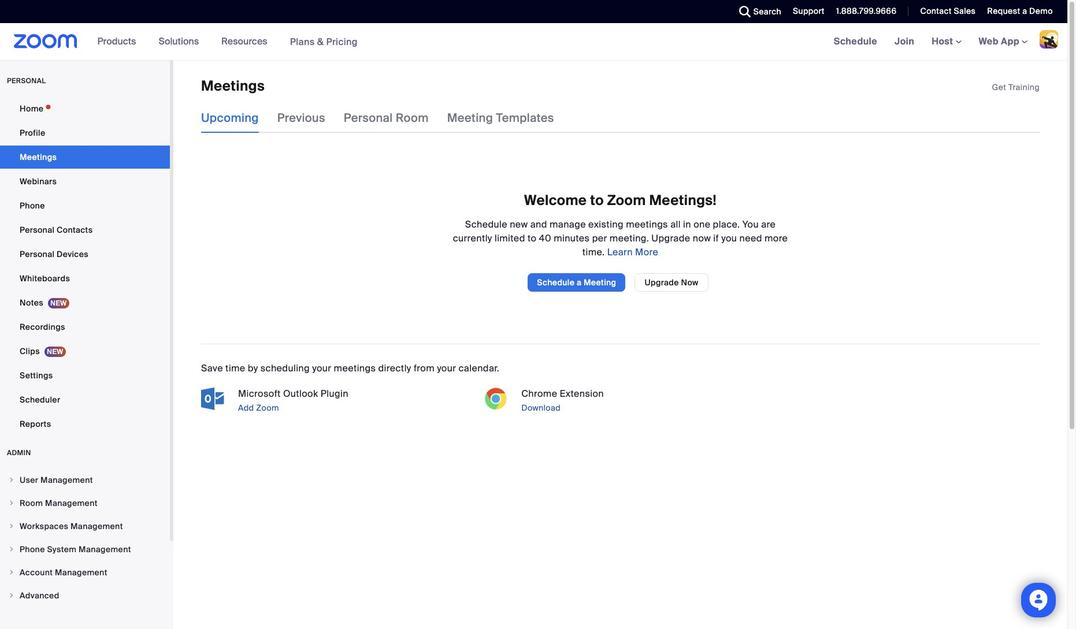 Task type: describe. For each thing, give the bounding box(es) containing it.
1.888.799.9666
[[836, 6, 897, 16]]

0 vertical spatial to
[[590, 192, 604, 210]]

profile link
[[0, 121, 170, 145]]

more
[[635, 246, 659, 258]]

phone for phone
[[20, 201, 45, 211]]

webinars
[[20, 176, 57, 187]]

personal devices link
[[0, 243, 170, 266]]

meeting inside tab list
[[447, 111, 493, 126]]

home link
[[0, 97, 170, 120]]

admin menu menu
[[0, 469, 170, 608]]

profile
[[20, 128, 45, 138]]

account management
[[20, 568, 107, 578]]

personal for personal contacts
[[20, 225, 55, 235]]

right image for room
[[8, 500, 15, 507]]

scheduling
[[261, 362, 310, 374]]

request
[[988, 6, 1021, 16]]

product information navigation
[[89, 23, 366, 61]]

place.
[[713, 218, 740, 231]]

resources button
[[221, 23, 273, 60]]

meetings navigation
[[825, 23, 1068, 61]]

1.888.799.9666 button up the join
[[828, 0, 900, 23]]

&
[[317, 36, 324, 48]]

add
[[238, 403, 254, 413]]

tabs of meeting tab list
[[201, 103, 573, 133]]

more
[[765, 232, 788, 244]]

plans
[[290, 36, 315, 48]]

plans & pricing
[[290, 36, 358, 48]]

right image for phone
[[8, 546, 15, 553]]

account
[[20, 568, 53, 578]]

account management menu item
[[0, 562, 170, 584]]

upgrade inside button
[[645, 277, 679, 288]]

sales
[[954, 6, 976, 16]]

user management
[[20, 475, 93, 486]]

meetings for existing
[[626, 218, 668, 231]]

web app button
[[979, 35, 1028, 47]]

zoom inside microsoft outlook plugin add zoom
[[256, 403, 279, 413]]

schedule new and manage existing meetings all in one place. you are currently limited to 40 minutes per meeting. upgrade now if you need more time.
[[453, 218, 788, 258]]

host button
[[932, 35, 962, 47]]

scheduler link
[[0, 388, 170, 412]]

save
[[201, 362, 223, 374]]

get training
[[992, 82, 1040, 92]]

download link
[[519, 401, 757, 415]]

reports
[[20, 419, 51, 430]]

room management menu item
[[0, 493, 170, 515]]

personal
[[7, 76, 46, 86]]

user management menu item
[[0, 469, 170, 491]]

devices
[[57, 249, 88, 260]]

banner containing products
[[0, 23, 1068, 61]]

personal contacts
[[20, 225, 93, 235]]

all
[[671, 218, 681, 231]]

notes link
[[0, 291, 170, 314]]

scheduler
[[20, 395, 60, 405]]

workspaces
[[20, 521, 68, 532]]

admin
[[7, 449, 31, 458]]

pricing
[[326, 36, 358, 48]]

user
[[20, 475, 38, 486]]

schedule for schedule a meeting
[[537, 277, 575, 288]]

directly
[[378, 362, 411, 374]]

advanced
[[20, 591, 59, 601]]

manage
[[550, 218, 586, 231]]

new
[[510, 218, 528, 231]]

profile picture image
[[1040, 30, 1059, 49]]

a for schedule
[[577, 277, 582, 288]]

whiteboards
[[20, 273, 70, 284]]

contact sales
[[921, 6, 976, 16]]

upgrade inside schedule new and manage existing meetings all in one place. you are currently limited to 40 minutes per meeting. upgrade now if you need more time.
[[652, 232, 691, 244]]

room inside menu item
[[20, 498, 43, 509]]

whiteboards link
[[0, 267, 170, 290]]

a for request
[[1023, 6, 1028, 16]]

previous
[[277, 111, 325, 126]]

products button
[[97, 23, 141, 60]]

training
[[1009, 82, 1040, 92]]

now
[[693, 232, 711, 244]]

web app
[[979, 35, 1020, 47]]

search button
[[731, 0, 785, 23]]

extension
[[560, 388, 604, 400]]

web
[[979, 35, 999, 47]]

to inside schedule new and manage existing meetings all in one place. you are currently limited to 40 minutes per meeting. upgrade now if you need more time.
[[528, 232, 537, 244]]

system
[[47, 545, 77, 555]]

management for user management
[[40, 475, 93, 486]]

1.888.799.9666 button up schedule link at the right
[[836, 6, 897, 16]]

get
[[992, 82, 1007, 92]]

calendar.
[[459, 362, 500, 374]]

meeting templates
[[447, 111, 554, 126]]

recordings
[[20, 322, 65, 332]]

plugin
[[321, 388, 348, 400]]

settings link
[[0, 364, 170, 387]]

join link
[[886, 23, 923, 60]]

time
[[226, 362, 245, 374]]

clips link
[[0, 340, 170, 363]]

currently
[[453, 232, 492, 244]]

chrome
[[522, 388, 558, 400]]

request a demo
[[988, 6, 1053, 16]]

right image for workspaces
[[8, 523, 15, 530]]



Task type: vqa. For each thing, say whether or not it's contained in the screenshot.
main content
no



Task type: locate. For each thing, give the bounding box(es) containing it.
0 horizontal spatial meetings
[[334, 362, 376, 374]]

existing
[[589, 218, 624, 231]]

workspaces management
[[20, 521, 123, 532]]

management up room management on the left of page
[[40, 475, 93, 486]]

meetings up "upcoming"
[[201, 77, 265, 95]]

search
[[754, 6, 782, 17]]

per
[[592, 232, 607, 244]]

meetings
[[626, 218, 668, 231], [334, 362, 376, 374]]

meetings inside schedule new and manage existing meetings all in one place. you are currently limited to 40 minutes per meeting. upgrade now if you need more time.
[[626, 218, 668, 231]]

you
[[722, 232, 737, 244]]

0 horizontal spatial meeting
[[447, 111, 493, 126]]

0 vertical spatial upgrade
[[652, 232, 691, 244]]

are
[[761, 218, 776, 231]]

1 horizontal spatial meetings
[[626, 218, 668, 231]]

contact sales link
[[912, 0, 979, 23], [921, 6, 976, 16]]

demo
[[1030, 6, 1053, 16]]

meeting.
[[610, 232, 649, 244]]

home
[[20, 103, 44, 114]]

meetings up meeting.
[[626, 218, 668, 231]]

1 vertical spatial room
[[20, 498, 43, 509]]

0 horizontal spatial your
[[312, 362, 331, 374]]

advanced menu item
[[0, 585, 170, 607]]

download
[[522, 403, 561, 413]]

0 horizontal spatial room
[[20, 498, 43, 509]]

right image inside workspaces management 'menu item'
[[8, 523, 15, 530]]

to left 40
[[528, 232, 537, 244]]

personal inside 'tabs of meeting' tab list
[[344, 111, 393, 126]]

request a demo link
[[979, 0, 1068, 23], [988, 6, 1053, 16]]

1 vertical spatial zoom
[[256, 403, 279, 413]]

management up workspaces management on the bottom of page
[[45, 498, 98, 509]]

2 horizontal spatial schedule
[[834, 35, 878, 47]]

right image inside phone system management menu item
[[8, 546, 15, 553]]

microsoft
[[238, 388, 281, 400]]

phone up account
[[20, 545, 45, 555]]

outlook
[[283, 388, 318, 400]]

right image down right icon on the left bottom of page
[[8, 500, 15, 507]]

room inside 'tabs of meeting' tab list
[[396, 111, 429, 126]]

a down minutes
[[577, 277, 582, 288]]

chrome extension download
[[522, 388, 604, 413]]

meetings up plugin
[[334, 362, 376, 374]]

1 horizontal spatial meetings
[[201, 77, 265, 95]]

learn more
[[605, 246, 659, 258]]

right image inside advanced menu item
[[8, 593, 15, 600]]

save time by scheduling your meetings directly from your calendar.
[[201, 362, 500, 374]]

right image left advanced
[[8, 593, 15, 600]]

0 horizontal spatial a
[[577, 277, 582, 288]]

40
[[539, 232, 551, 244]]

phone
[[20, 201, 45, 211], [20, 545, 45, 555]]

1 horizontal spatial your
[[437, 362, 456, 374]]

solutions button
[[159, 23, 204, 60]]

meetings up webinars
[[20, 152, 57, 162]]

templates
[[496, 111, 554, 126]]

welcome to zoom meetings!
[[524, 192, 717, 210]]

schedule for schedule
[[834, 35, 878, 47]]

get training link
[[992, 82, 1040, 92]]

by
[[248, 362, 258, 374]]

1 right image from the top
[[8, 500, 15, 507]]

1 phone from the top
[[20, 201, 45, 211]]

personal room
[[344, 111, 429, 126]]

meetings inside 'link'
[[20, 152, 57, 162]]

1.888.799.9666 button
[[828, 0, 900, 23], [836, 6, 897, 16]]

meeting inside button
[[584, 277, 617, 288]]

schedule inside button
[[537, 277, 575, 288]]

1 vertical spatial a
[[577, 277, 582, 288]]

banner
[[0, 23, 1068, 61]]

schedule inside schedule new and manage existing meetings all in one place. you are currently limited to 40 minutes per meeting. upgrade now if you need more time.
[[465, 218, 508, 231]]

0 vertical spatial a
[[1023, 6, 1028, 16]]

1 vertical spatial to
[[528, 232, 537, 244]]

need
[[740, 232, 762, 244]]

phone down webinars
[[20, 201, 45, 211]]

a left demo
[[1023, 6, 1028, 16]]

contacts
[[57, 225, 93, 235]]

2 vertical spatial personal
[[20, 249, 55, 260]]

from
[[414, 362, 435, 374]]

0 vertical spatial room
[[396, 111, 429, 126]]

personal menu menu
[[0, 97, 170, 437]]

products
[[97, 35, 136, 47]]

solutions
[[159, 35, 199, 47]]

contact
[[921, 6, 952, 16]]

personal for personal room
[[344, 111, 393, 126]]

0 horizontal spatial meetings
[[20, 152, 57, 162]]

minutes
[[554, 232, 590, 244]]

time.
[[583, 246, 605, 258]]

management for account management
[[55, 568, 107, 578]]

phone inside phone 'link'
[[20, 201, 45, 211]]

host
[[932, 35, 956, 47]]

zoom down microsoft
[[256, 403, 279, 413]]

upgrade now
[[645, 277, 699, 288]]

1 horizontal spatial meeting
[[584, 277, 617, 288]]

to up existing
[[590, 192, 604, 210]]

personal devices
[[20, 249, 88, 260]]

1 horizontal spatial to
[[590, 192, 604, 210]]

right image left account
[[8, 569, 15, 576]]

0 vertical spatial zoom
[[607, 192, 646, 210]]

management inside menu item
[[45, 498, 98, 509]]

and
[[531, 218, 547, 231]]

5 right image from the top
[[8, 593, 15, 600]]

zoom logo image
[[14, 34, 77, 49]]

4 right image from the top
[[8, 569, 15, 576]]

support link
[[785, 0, 828, 23], [793, 6, 825, 16]]

schedule down "1.888.799.9666"
[[834, 35, 878, 47]]

1 your from the left
[[312, 362, 331, 374]]

1 vertical spatial meeting
[[584, 277, 617, 288]]

management for workspaces management
[[71, 521, 123, 532]]

schedule down 40
[[537, 277, 575, 288]]

schedule link
[[825, 23, 886, 60]]

0 horizontal spatial zoom
[[256, 403, 279, 413]]

3 right image from the top
[[8, 546, 15, 553]]

your right from
[[437, 362, 456, 374]]

schedule for schedule new and manage existing meetings all in one place. you are currently limited to 40 minutes per meeting. upgrade now if you need more time.
[[465, 218, 508, 231]]

right image
[[8, 500, 15, 507], [8, 523, 15, 530], [8, 546, 15, 553], [8, 569, 15, 576], [8, 593, 15, 600]]

plans & pricing link
[[290, 36, 358, 48], [290, 36, 358, 48]]

right image inside room management menu item
[[8, 500, 15, 507]]

1 horizontal spatial zoom
[[607, 192, 646, 210]]

phone for phone system management
[[20, 545, 45, 555]]

0 vertical spatial meetings
[[626, 218, 668, 231]]

phone inside phone system management menu item
[[20, 545, 45, 555]]

meetings for your
[[334, 362, 376, 374]]

webinars link
[[0, 170, 170, 193]]

1 vertical spatial personal
[[20, 225, 55, 235]]

notes
[[20, 298, 43, 308]]

resources
[[221, 35, 267, 47]]

zoom up existing
[[607, 192, 646, 210]]

1 vertical spatial meetings
[[20, 152, 57, 162]]

meetings!
[[649, 192, 717, 210]]

2 phone from the top
[[20, 545, 45, 555]]

schedule up currently
[[465, 218, 508, 231]]

schedule a meeting button
[[528, 273, 626, 292]]

workspaces management menu item
[[0, 516, 170, 538]]

0 horizontal spatial schedule
[[465, 218, 508, 231]]

1 vertical spatial phone
[[20, 545, 45, 555]]

1 horizontal spatial room
[[396, 111, 429, 126]]

0 vertical spatial phone
[[20, 201, 45, 211]]

right image left 'system'
[[8, 546, 15, 553]]

1 horizontal spatial schedule
[[537, 277, 575, 288]]

management inside menu item
[[79, 545, 131, 555]]

room
[[396, 111, 429, 126], [20, 498, 43, 509]]

meeting down 'time.'
[[584, 277, 617, 288]]

your up plugin
[[312, 362, 331, 374]]

management for room management
[[45, 498, 98, 509]]

1 horizontal spatial a
[[1023, 6, 1028, 16]]

join
[[895, 35, 915, 47]]

right image left workspaces
[[8, 523, 15, 530]]

management inside 'menu item'
[[71, 521, 123, 532]]

to
[[590, 192, 604, 210], [528, 232, 537, 244]]

2 right image from the top
[[8, 523, 15, 530]]

meeting
[[447, 111, 493, 126], [584, 277, 617, 288]]

a inside button
[[577, 277, 582, 288]]

phone system management menu item
[[0, 539, 170, 561]]

management down phone system management menu item
[[55, 568, 107, 578]]

schedule a meeting
[[537, 277, 617, 288]]

0 vertical spatial schedule
[[834, 35, 878, 47]]

room management
[[20, 498, 98, 509]]

upgrade left the now
[[645, 277, 679, 288]]

upgrade down all
[[652, 232, 691, 244]]

learn
[[607, 246, 633, 258]]

2 your from the left
[[437, 362, 456, 374]]

one
[[694, 218, 711, 231]]

phone link
[[0, 194, 170, 217]]

meetings
[[201, 77, 265, 95], [20, 152, 57, 162]]

if
[[714, 232, 719, 244]]

right image inside "account management" menu item
[[8, 569, 15, 576]]

management up phone system management menu item
[[71, 521, 123, 532]]

0 vertical spatial meeting
[[447, 111, 493, 126]]

right image for account
[[8, 569, 15, 576]]

0 horizontal spatial to
[[528, 232, 537, 244]]

0 vertical spatial meetings
[[201, 77, 265, 95]]

2 vertical spatial schedule
[[537, 277, 575, 288]]

0 vertical spatial personal
[[344, 111, 393, 126]]

upcoming
[[201, 111, 259, 126]]

1 vertical spatial upgrade
[[645, 277, 679, 288]]

personal contacts link
[[0, 219, 170, 242]]

1 vertical spatial schedule
[[465, 218, 508, 231]]

schedule
[[834, 35, 878, 47], [465, 218, 508, 231], [537, 277, 575, 288]]

meeting left the templates
[[447, 111, 493, 126]]

management down workspaces management 'menu item' at the left of page
[[79, 545, 131, 555]]

personal for personal devices
[[20, 249, 55, 260]]

clips
[[20, 346, 40, 357]]

schedule inside meetings 'navigation'
[[834, 35, 878, 47]]

support
[[793, 6, 825, 16]]

phone system management
[[20, 545, 131, 555]]

right image
[[8, 477, 15, 484]]

recordings link
[[0, 316, 170, 339]]

1 vertical spatial meetings
[[334, 362, 376, 374]]

meetings link
[[0, 146, 170, 169]]



